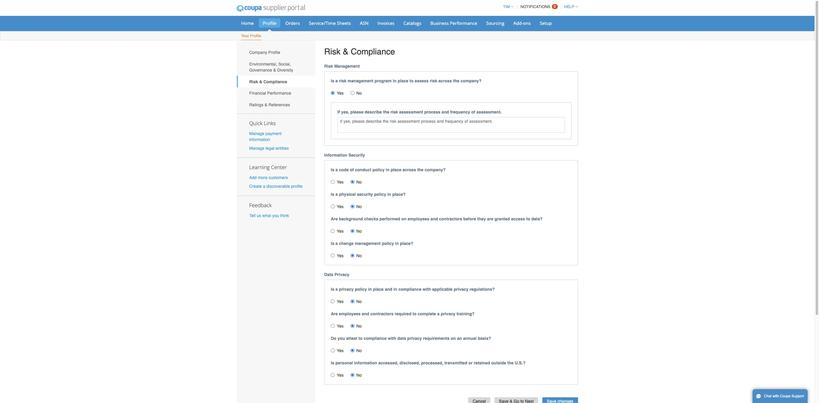Task type: vqa. For each thing, say whether or not it's contained in the screenshot.
disclosed,
yes



Task type: locate. For each thing, give the bounding box(es) containing it.
&
[[343, 47, 349, 56], [273, 68, 276, 72], [259, 79, 262, 84], [265, 102, 268, 107]]

manage for manage payment information
[[249, 131, 264, 136]]

2 are from the top
[[331, 311, 338, 316]]

service/time sheets
[[309, 20, 351, 26]]

1 horizontal spatial across
[[439, 78, 452, 83]]

0 vertical spatial are
[[331, 216, 338, 221]]

and
[[442, 110, 449, 114], [431, 216, 438, 221], [385, 287, 392, 292], [362, 311, 369, 316]]

risk up risk management
[[324, 47, 341, 56]]

compliance up management
[[351, 47, 395, 56]]

0 vertical spatial information
[[249, 137, 270, 142]]

is left code
[[331, 167, 334, 172]]

1 vertical spatial risk
[[324, 64, 333, 68]]

1 horizontal spatial compliance
[[399, 287, 422, 292]]

0 vertical spatial place?
[[392, 192, 406, 197]]

1 horizontal spatial you
[[338, 336, 345, 341]]

None radio
[[331, 180, 335, 184], [331, 204, 335, 208], [351, 324, 355, 328], [351, 373, 355, 377], [331, 180, 335, 184], [331, 204, 335, 208], [351, 324, 355, 328], [351, 373, 355, 377]]

information inside manage payment information
[[249, 137, 270, 142]]

background
[[339, 216, 363, 221]]

risk & compliance up management
[[324, 47, 395, 56]]

risk down risk management
[[339, 78, 347, 83]]

to
[[410, 78, 414, 83], [526, 216, 530, 221], [413, 311, 417, 316], [359, 336, 363, 341]]

with left data
[[388, 336, 396, 341]]

a right create
[[263, 184, 265, 189]]

1 vertical spatial are
[[331, 311, 338, 316]]

sourcing
[[486, 20, 505, 26]]

0 vertical spatial manage
[[249, 131, 264, 136]]

4 no from the top
[[357, 229, 362, 233]]

setup
[[540, 20, 552, 26]]

5 is from the top
[[331, 287, 334, 292]]

6 no from the top
[[357, 299, 362, 304]]

financial performance
[[249, 91, 291, 96]]

0 horizontal spatial contractors
[[371, 311, 394, 316]]

risk management
[[324, 64, 360, 68]]

is down risk management
[[331, 78, 334, 83]]

privacy right "applicable"
[[454, 287, 469, 292]]

& inside risk & compliance link
[[259, 79, 262, 84]]

1 vertical spatial contractors
[[371, 311, 394, 316]]

a for risk
[[336, 78, 338, 83]]

chat with coupa support
[[764, 394, 805, 398]]

0 vertical spatial risk
[[324, 47, 341, 56]]

profile
[[263, 20, 277, 26], [250, 34, 261, 38], [268, 50, 280, 55]]

7 yes from the top
[[337, 324, 344, 328]]

data
[[398, 336, 406, 341]]

1 horizontal spatial compliance
[[351, 47, 395, 56]]

contractors left before
[[439, 216, 462, 221]]

place?
[[392, 192, 406, 197], [400, 241, 413, 246]]

are employees and contractors required to complete a privacy training?
[[331, 311, 475, 316]]

do
[[331, 336, 337, 341]]

invoices
[[378, 20, 395, 26]]

a for code
[[336, 167, 338, 172]]

risk left management
[[324, 64, 333, 68]]

& down "governance"
[[259, 79, 262, 84]]

yes for are background checks performed on employees and contractors before they are granted access to data?
[[337, 229, 344, 233]]

applicable
[[432, 287, 453, 292]]

1 vertical spatial with
[[388, 336, 396, 341]]

contractors
[[439, 216, 462, 221], [371, 311, 394, 316]]

information security
[[324, 153, 365, 157]]

8 yes from the top
[[337, 348, 344, 353]]

coupa
[[780, 394, 791, 398]]

management for policy
[[355, 241, 381, 246]]

3 no from the top
[[357, 204, 362, 209]]

0 horizontal spatial employees
[[339, 311, 361, 316]]

with
[[423, 287, 431, 292], [388, 336, 396, 341], [773, 394, 779, 398]]

9 no from the top
[[357, 373, 362, 378]]

a
[[336, 78, 338, 83], [336, 167, 338, 172], [263, 184, 265, 189], [336, 192, 338, 197], [336, 241, 338, 246], [336, 287, 338, 292], [437, 311, 440, 316]]

asn link
[[356, 19, 373, 28]]

with left "applicable"
[[423, 287, 431, 292]]

risk & compliance up financial performance
[[249, 79, 287, 84]]

on right 'performed'
[[402, 216, 407, 221]]

is personal information accessed, disclosed, processed, transmitted or retained outside the u.s.?
[[331, 360, 526, 365]]

with right chat
[[773, 394, 779, 398]]

a left physical at the top
[[336, 192, 338, 197]]

1 manage from the top
[[249, 131, 264, 136]]

customers
[[269, 175, 288, 180]]

is for is a risk management program in place to assess risk across the company?
[[331, 78, 334, 83]]

add-
[[514, 20, 523, 26]]

are left background
[[331, 216, 338, 221]]

1 horizontal spatial with
[[423, 287, 431, 292]]

information
[[324, 153, 347, 157]]

create
[[249, 184, 262, 189]]

service/time sheets link
[[305, 19, 355, 28]]

a right complete
[[437, 311, 440, 316]]

a down risk management
[[336, 78, 338, 83]]

information up manage legal entities "link"
[[249, 137, 270, 142]]

help link
[[562, 4, 578, 9]]

code
[[339, 167, 349, 172]]

manage down quick
[[249, 131, 264, 136]]

0 vertical spatial risk & compliance
[[324, 47, 395, 56]]

disclosed,
[[400, 360, 420, 365]]

environmental, social, governance & diversity link
[[237, 58, 315, 76]]

the
[[453, 78, 460, 83], [383, 110, 390, 114], [417, 167, 424, 172], [508, 360, 514, 365]]

risk & compliance
[[324, 47, 395, 56], [249, 79, 287, 84]]

learning center
[[249, 164, 287, 171]]

a for physical
[[336, 192, 338, 197]]

compliance right the attest
[[364, 336, 387, 341]]

1 vertical spatial across
[[403, 167, 416, 172]]

are up do
[[331, 311, 338, 316]]

1 vertical spatial place?
[[400, 241, 413, 246]]

navigation containing notifications 0
[[501, 1, 578, 13]]

risk left assessment
[[391, 110, 398, 114]]

6 is from the top
[[331, 360, 334, 365]]

1 yes from the top
[[337, 91, 344, 95]]

manage for manage legal entities
[[249, 146, 264, 151]]

employees right 'performed'
[[408, 216, 430, 221]]

ratings
[[249, 102, 264, 107]]

1 horizontal spatial on
[[451, 336, 456, 341]]

0 vertical spatial you
[[272, 213, 279, 218]]

0 horizontal spatial compliance
[[364, 336, 387, 341]]

risk for risk
[[324, 47, 341, 56]]

0 horizontal spatial of
[[350, 167, 354, 172]]

profile up environmental, social, governance & diversity link on the top of the page
[[268, 50, 280, 55]]

place? up 'performed'
[[392, 192, 406, 197]]

1 vertical spatial you
[[338, 336, 345, 341]]

& up management
[[343, 47, 349, 56]]

is a physical security policy in place?
[[331, 192, 406, 197]]

required
[[395, 311, 412, 316]]

profile down coupa supplier portal image at left
[[263, 20, 277, 26]]

5 yes from the top
[[337, 253, 344, 258]]

company?
[[461, 78, 482, 83], [425, 167, 446, 172]]

a down 'data privacy'
[[336, 287, 338, 292]]

personal
[[336, 360, 353, 365]]

2 horizontal spatial risk
[[430, 78, 437, 83]]

0 vertical spatial employees
[[408, 216, 430, 221]]

contractors left required
[[371, 311, 394, 316]]

manage left legal
[[249, 146, 264, 151]]

manage legal entities
[[249, 146, 289, 151]]

chat
[[764, 394, 772, 398]]

0 horizontal spatial with
[[388, 336, 396, 341]]

2 is from the top
[[331, 167, 334, 172]]

0 vertical spatial of
[[472, 110, 476, 114]]

management down management
[[348, 78, 374, 83]]

think
[[280, 213, 289, 218]]

social,
[[278, 62, 291, 66]]

8 no from the top
[[357, 348, 362, 353]]

links
[[264, 119, 276, 127]]

& inside environmental, social, governance & diversity
[[273, 68, 276, 72]]

no for and
[[357, 324, 362, 328]]

1 vertical spatial of
[[350, 167, 354, 172]]

access
[[511, 216, 525, 221]]

yes for is a code of conduct policy in place across the company?
[[337, 180, 344, 184]]

0 horizontal spatial compliance
[[264, 79, 287, 84]]

1 vertical spatial management
[[355, 241, 381, 246]]

2 vertical spatial profile
[[268, 50, 280, 55]]

is left the personal
[[331, 360, 334, 365]]

information right the personal
[[354, 360, 377, 365]]

management right change
[[355, 241, 381, 246]]

0 vertical spatial management
[[348, 78, 374, 83]]

is for is a change management policy in place?
[[331, 241, 334, 246]]

2 no from the top
[[357, 180, 362, 184]]

is for is a privacy policy in place and in compliance with applicable privacy regulations?
[[331, 287, 334, 292]]

ons
[[523, 20, 531, 26]]

manage payment information link
[[249, 131, 282, 142]]

a left change
[[336, 241, 338, 246]]

is for is a code of conduct policy in place across the company?
[[331, 167, 334, 172]]

3 is from the top
[[331, 192, 334, 197]]

you inside tell us what you think button
[[272, 213, 279, 218]]

diversity
[[277, 68, 293, 72]]

performance for financial performance
[[267, 91, 291, 96]]

employees
[[408, 216, 430, 221], [339, 311, 361, 316]]

employees up the attest
[[339, 311, 361, 316]]

is left physical at the top
[[331, 192, 334, 197]]

a left code
[[336, 167, 338, 172]]

0 horizontal spatial performance
[[267, 91, 291, 96]]

of right code
[[350, 167, 354, 172]]

on
[[402, 216, 407, 221], [451, 336, 456, 341]]

0 vertical spatial performance
[[450, 20, 477, 26]]

1 vertical spatial place
[[391, 167, 402, 172]]

profile link
[[259, 19, 280, 28]]

performance up references
[[267, 91, 291, 96]]

1 horizontal spatial performance
[[450, 20, 477, 26]]

1 vertical spatial compliance
[[364, 336, 387, 341]]

to right required
[[413, 311, 417, 316]]

in
[[393, 78, 397, 83], [386, 167, 390, 172], [388, 192, 391, 197], [395, 241, 399, 246], [368, 287, 372, 292], [394, 287, 397, 292]]

1 vertical spatial employees
[[339, 311, 361, 316]]

of right frequency
[[472, 110, 476, 114]]

is for is personal information accessed, disclosed, processed, transmitted or retained outside the u.s.?
[[331, 360, 334, 365]]

6 yes from the top
[[337, 299, 344, 304]]

is left change
[[331, 241, 334, 246]]

are
[[487, 216, 494, 221]]

1 vertical spatial performance
[[267, 91, 291, 96]]

0 horizontal spatial information
[[249, 137, 270, 142]]

4 yes from the top
[[337, 229, 344, 233]]

company profile
[[249, 50, 280, 55]]

is a privacy policy in place and in compliance with applicable privacy regulations?
[[331, 287, 495, 292]]

1 no from the top
[[357, 91, 362, 95]]

4 is from the top
[[331, 241, 334, 246]]

profile right your
[[250, 34, 261, 38]]

legal
[[266, 146, 275, 151]]

privacy right data
[[407, 336, 422, 341]]

2 horizontal spatial with
[[773, 394, 779, 398]]

do you attest to compliance with data privacy requirements on an annual basis?
[[331, 336, 491, 341]]

1 vertical spatial company?
[[425, 167, 446, 172]]

0 horizontal spatial across
[[403, 167, 416, 172]]

2 yes from the top
[[337, 180, 344, 184]]

1 is from the top
[[331, 78, 334, 83]]

manage inside manage payment information
[[249, 131, 264, 136]]

complete
[[418, 311, 436, 316]]

privacy
[[335, 272, 350, 277]]

what
[[262, 213, 271, 218]]

to left "assess" at top right
[[410, 78, 414, 83]]

1 horizontal spatial contractors
[[439, 216, 462, 221]]

0 vertical spatial company?
[[461, 78, 482, 83]]

risk & compliance link
[[237, 76, 315, 87]]

performance
[[450, 20, 477, 26], [267, 91, 291, 96]]

performance for business performance
[[450, 20, 477, 26]]

1 vertical spatial risk & compliance
[[249, 79, 287, 84]]

discoverable
[[267, 184, 290, 189]]

you right what
[[272, 213, 279, 218]]

0 vertical spatial on
[[402, 216, 407, 221]]

are
[[331, 216, 338, 221], [331, 311, 338, 316]]

None radio
[[331, 91, 335, 95], [351, 91, 355, 95], [351, 180, 355, 184], [351, 204, 355, 208], [331, 229, 335, 233], [351, 229, 355, 233], [331, 254, 335, 257], [351, 254, 355, 257], [331, 299, 335, 303], [351, 299, 355, 303], [331, 324, 335, 328], [331, 349, 335, 352], [351, 349, 355, 352], [331, 373, 335, 377], [331, 91, 335, 95], [351, 91, 355, 95], [351, 180, 355, 184], [351, 204, 355, 208], [331, 229, 335, 233], [351, 229, 355, 233], [331, 254, 335, 257], [351, 254, 355, 257], [331, 299, 335, 303], [351, 299, 355, 303], [331, 324, 335, 328], [331, 349, 335, 352], [351, 349, 355, 352], [331, 373, 335, 377]]

& right ratings
[[265, 102, 268, 107]]

performance right business
[[450, 20, 477, 26]]

yes for do you attest to compliance with data privacy requirements on an annual basis?
[[337, 348, 344, 353]]

1 horizontal spatial information
[[354, 360, 377, 365]]

& inside ratings & references link
[[265, 102, 268, 107]]

assessment.
[[477, 110, 502, 114]]

add more customers
[[249, 175, 288, 180]]

& left diversity
[[273, 68, 276, 72]]

5 no from the top
[[357, 253, 362, 258]]

compliance up required
[[399, 287, 422, 292]]

0 vertical spatial across
[[439, 78, 452, 83]]

1 vertical spatial profile
[[250, 34, 261, 38]]

0 vertical spatial compliance
[[399, 287, 422, 292]]

a for discoverable
[[263, 184, 265, 189]]

7 no from the top
[[357, 324, 362, 328]]

invoices link
[[374, 19, 399, 28]]

navigation
[[501, 1, 578, 13]]

to right the attest
[[359, 336, 363, 341]]

2 manage from the top
[[249, 146, 264, 151]]

1 horizontal spatial risk & compliance
[[324, 47, 395, 56]]

place? down 'performed'
[[400, 241, 413, 246]]

0 horizontal spatial risk & compliance
[[249, 79, 287, 84]]

granted
[[495, 216, 510, 221]]

center
[[271, 164, 287, 171]]

3 yes from the top
[[337, 204, 344, 209]]

you right do
[[338, 336, 345, 341]]

risk up financial
[[249, 79, 258, 84]]

2 vertical spatial with
[[773, 394, 779, 398]]

1 vertical spatial manage
[[249, 146, 264, 151]]

1 are from the top
[[331, 216, 338, 221]]

no
[[357, 91, 362, 95], [357, 180, 362, 184], [357, 204, 362, 209], [357, 229, 362, 233], [357, 253, 362, 258], [357, 299, 362, 304], [357, 324, 362, 328], [357, 348, 362, 353], [357, 373, 362, 378]]

1 vertical spatial information
[[354, 360, 377, 365]]

across
[[439, 78, 452, 83], [403, 167, 416, 172]]

is down data
[[331, 287, 334, 292]]

yes for is personal information accessed, disclosed, processed, transmitted or retained outside the u.s.?
[[337, 373, 344, 378]]

compliance up financial performance link
[[264, 79, 287, 84]]

profile for your profile
[[250, 34, 261, 38]]

0 horizontal spatial you
[[272, 213, 279, 218]]

data
[[324, 272, 333, 277]]

0 vertical spatial with
[[423, 287, 431, 292]]

on left an
[[451, 336, 456, 341]]

with inside button
[[773, 394, 779, 398]]

9 yes from the top
[[337, 373, 344, 378]]

no for code
[[357, 180, 362, 184]]

risk right "assess" at top right
[[430, 78, 437, 83]]



Task type: describe. For each thing, give the bounding box(es) containing it.
quick
[[249, 119, 263, 127]]

notifications 0
[[521, 4, 556, 9]]

ratings & references
[[249, 102, 290, 107]]

entities
[[276, 146, 289, 151]]

1 horizontal spatial employees
[[408, 216, 430, 221]]

financial
[[249, 91, 266, 96]]

data?
[[532, 216, 543, 221]]

tim link
[[501, 4, 514, 9]]

1 vertical spatial on
[[451, 336, 456, 341]]

frequency
[[450, 110, 470, 114]]

0
[[554, 4, 556, 9]]

place? for is a change management policy in place?
[[400, 241, 413, 246]]

accessed,
[[378, 360, 399, 365]]

business performance
[[431, 20, 477, 26]]

no for information
[[357, 373, 362, 378]]

yes for is a physical security policy in place?
[[337, 204, 344, 209]]

no for physical
[[357, 204, 362, 209]]

physical
[[339, 192, 356, 197]]

no for change
[[357, 253, 362, 258]]

risk for is
[[324, 64, 333, 68]]

us
[[257, 213, 261, 218]]

1 horizontal spatial of
[[472, 110, 476, 114]]

no for privacy
[[357, 299, 362, 304]]

0 vertical spatial compliance
[[351, 47, 395, 56]]

a for privacy
[[336, 287, 338, 292]]

notifications
[[521, 4, 551, 9]]

management
[[334, 64, 360, 68]]

program
[[375, 78, 392, 83]]

payment
[[266, 131, 282, 136]]

home
[[241, 20, 254, 26]]

u.s.?
[[515, 360, 526, 365]]

service/time
[[309, 20, 336, 26]]

1 horizontal spatial company?
[[461, 78, 482, 83]]

yes for is a change management policy in place?
[[337, 253, 344, 258]]

governance
[[249, 68, 272, 72]]

processed,
[[421, 360, 444, 365]]

change
[[339, 241, 354, 246]]

catalogs link
[[400, 19, 425, 28]]

0 vertical spatial contractors
[[439, 216, 462, 221]]

training?
[[457, 311, 475, 316]]

they
[[478, 216, 486, 221]]

no for risk
[[357, 91, 362, 95]]

sourcing link
[[483, 19, 509, 28]]

basis?
[[478, 336, 491, 341]]

your profile
[[241, 34, 261, 38]]

no for checks
[[357, 229, 362, 233]]

information for payment
[[249, 137, 270, 142]]

environmental, social, governance & diversity
[[249, 62, 293, 72]]

references
[[269, 102, 290, 107]]

are for are background checks performed on employees and contractors before they are granted access to data?
[[331, 216, 338, 221]]

0 horizontal spatial risk
[[339, 78, 347, 83]]

1 vertical spatial compliance
[[264, 79, 287, 84]]

profile
[[291, 184, 303, 189]]

is for is a physical security policy in place?
[[331, 192, 334, 197]]

create a discoverable profile link
[[249, 184, 303, 189]]

profile for company profile
[[268, 50, 280, 55]]

yes for is a risk management program in place to assess risk across the company?
[[337, 91, 344, 95]]

yes for are employees and contractors required to complete a privacy training?
[[337, 324, 344, 328]]

tim
[[503, 4, 510, 9]]

no for attest
[[357, 348, 362, 353]]

a for change
[[336, 241, 338, 246]]

chat with coupa support button
[[753, 389, 808, 403]]

or
[[469, 360, 473, 365]]

security
[[349, 153, 365, 157]]

0 vertical spatial profile
[[263, 20, 277, 26]]

are for are employees and contractors required to complete a privacy training?
[[331, 311, 338, 316]]

sheets
[[337, 20, 351, 26]]

outside
[[492, 360, 506, 365]]

1 horizontal spatial risk
[[391, 110, 398, 114]]

2 vertical spatial risk
[[249, 79, 258, 84]]

business performance link
[[427, 19, 481, 28]]

yes for is a privacy policy in place and in compliance with applicable privacy regulations?
[[337, 299, 344, 304]]

learning
[[249, 164, 270, 171]]

0 horizontal spatial company?
[[425, 167, 446, 172]]

manage payment information
[[249, 131, 282, 142]]

support
[[792, 394, 805, 398]]

process
[[424, 110, 441, 114]]

conduct
[[355, 167, 372, 172]]

If yes, please describe the risk assessment process and frequency of assessment. text field
[[338, 117, 565, 133]]

to left the data?
[[526, 216, 530, 221]]

information for personal
[[354, 360, 377, 365]]

company
[[249, 50, 267, 55]]

help
[[564, 4, 575, 9]]

coupa supplier portal image
[[232, 1, 309, 16]]

tell us what you think
[[249, 213, 289, 218]]

environmental,
[[249, 62, 277, 66]]

retained
[[474, 360, 490, 365]]

financial performance link
[[237, 87, 315, 99]]

transmitted
[[445, 360, 468, 365]]

ratings & references link
[[237, 99, 315, 111]]

attest
[[346, 336, 358, 341]]

add-ons
[[514, 20, 531, 26]]

setup link
[[536, 19, 556, 28]]

privacy down privacy
[[339, 287, 354, 292]]

an
[[457, 336, 462, 341]]

management for program
[[348, 78, 374, 83]]

0 horizontal spatial on
[[402, 216, 407, 221]]

catalogs
[[404, 20, 422, 26]]

your
[[241, 34, 249, 38]]

tell us what you think button
[[249, 213, 289, 219]]

is a code of conduct policy in place across the company?
[[331, 167, 446, 172]]

regulations?
[[470, 287, 495, 292]]

create a discoverable profile
[[249, 184, 303, 189]]

add more customers link
[[249, 175, 288, 180]]

if yes, please describe the risk assessment process and frequency of assessment.
[[338, 110, 502, 114]]

assessment
[[399, 110, 423, 114]]

business
[[431, 20, 449, 26]]

place? for is a physical security policy in place?
[[392, 192, 406, 197]]

2 vertical spatial place
[[373, 287, 384, 292]]

privacy left training?
[[441, 311, 456, 316]]

add-ons link
[[510, 19, 535, 28]]

0 vertical spatial place
[[398, 78, 409, 83]]



